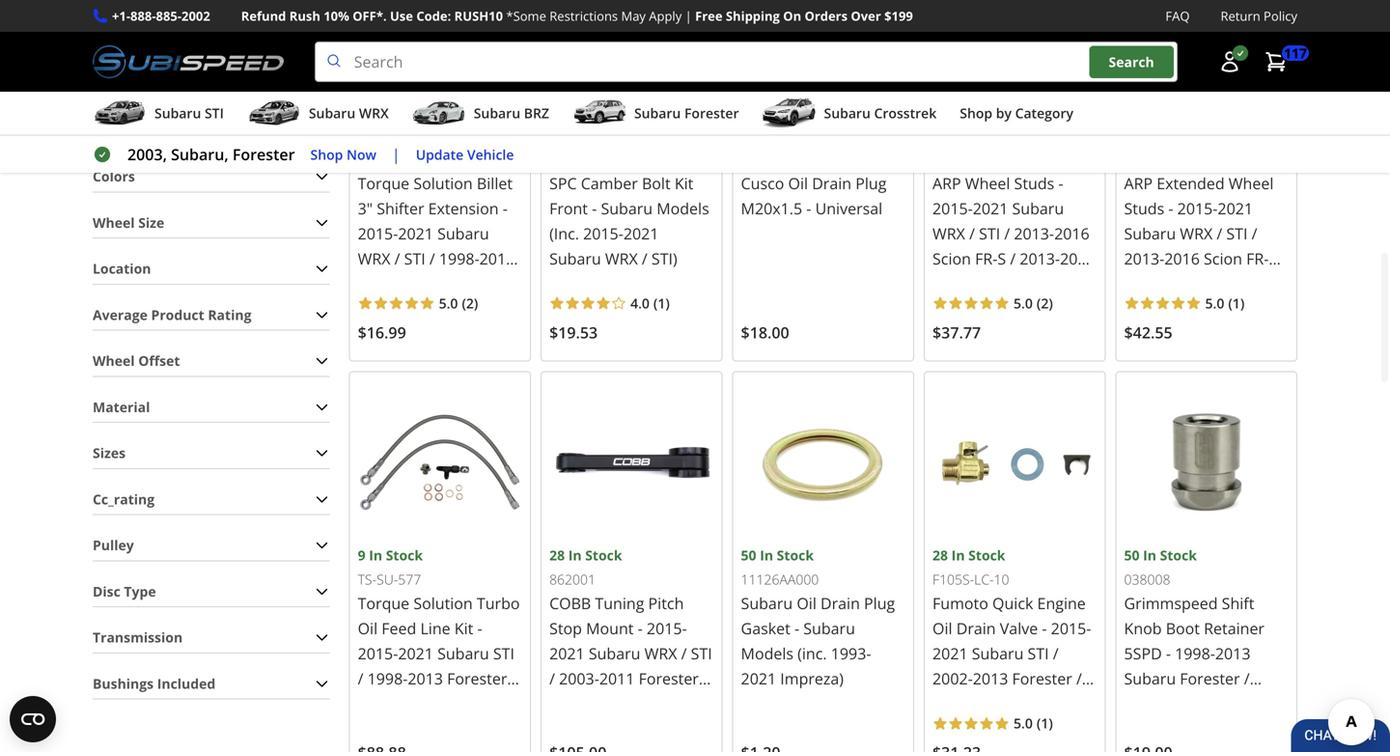Task type: locate. For each thing, give the bounding box(es) containing it.
2011
[[599, 668, 635, 689]]

s inside arp wheel studs - 2015-2021 subaru wrx / sti / 2013-2016 scion fr-s / 2013-2020 subaru brz / 2017- 2019 toyota 86
[[998, 248, 1006, 269]]

2 5.0 ( 2 ) from the left
[[1014, 294, 1053, 312]]

plug inside cusco oil drain plug m20x1.5 - universal
[[856, 173, 887, 193]]

ts- inside 9 in stock ts-su-577 torque solution turbo oil feed line kit - 2015-2021 subaru sti / 1998-2013 forester / 1993-2014 impreza
[[358, 570, 377, 589]]

kit inside 9 in stock ts-su-577 torque solution turbo oil feed line kit - 2015-2021 subaru sti / 1998-2013 forester / 1993-2014 impreza
[[455, 618, 473, 639]]

oil down fumoto
[[933, 618, 953, 639]]

shop now
[[310, 145, 376, 163]]

) for $42.55
[[1241, 294, 1245, 312]]

forester right 2011
[[639, 668, 699, 689]]

in up 11126aa000
[[760, 546, 773, 564]]

1 vertical spatial studs
[[1124, 198, 1165, 218]]

in down the shop by category
[[952, 126, 965, 144]]

sizes
[[93, 444, 126, 462]]

location
[[93, 259, 151, 278]]

models inside '50 in stock 11126aa000 subaru oil drain plug gasket - subaru models (inc. 1993- 2021 impreza)'
[[741, 643, 794, 664]]

in up 'f105s-'
[[952, 546, 965, 564]]

0 horizontal spatial kit
[[455, 618, 473, 639]]

28 up 862001
[[549, 546, 565, 564]]

2017-
[[1031, 273, 1071, 294], [1134, 298, 1174, 319]]

plug up 'universal'
[[856, 173, 887, 193]]

28 inside the 28 in stock f105s-lc-10 fumoto quick engine oil drain valve - 2015- 2021 subaru sti / 2002-2013 forester / 2002-2014 impreza
[[933, 546, 948, 564]]

2
[[466, 294, 474, 312], [1041, 294, 1049, 312]]

subaru
[[154, 104, 201, 122], [309, 104, 356, 122], [474, 104, 521, 122], [634, 104, 681, 122], [824, 104, 871, 122], [601, 198, 653, 218], [1012, 198, 1064, 218], [1124, 223, 1176, 244], [549, 248, 601, 269], [933, 273, 985, 294], [1204, 273, 1256, 294], [741, 593, 793, 614], [804, 618, 855, 639], [437, 643, 489, 664], [589, 643, 641, 664], [972, 643, 1024, 664], [1124, 668, 1176, 689]]

subaru inside 50 in stock 038008 grimmspeed shift knob boot retainer 5spd - 1998-2013 subaru forester / 1993-2014 impreza
[[1124, 668, 1176, 689]]

) for $37.77
[[1049, 294, 1053, 312]]

28 up 'f105s-'
[[933, 546, 948, 564]]

2015- inside 28 in stock 862001 cobb tuning pitch stop mount - 2015- 2021 subaru wrx / sti / 2003-2011 forester / 1993-2014 impreza
[[647, 618, 687, 639]]

|
[[685, 7, 692, 25], [392, 144, 400, 165]]

subaru wrx
[[309, 104, 389, 122]]

1 scion from the left
[[933, 248, 971, 269]]

kit right bolt
[[675, 173, 694, 193]]

average product rating
[[93, 305, 252, 324]]

1 horizontal spatial arp
[[1124, 173, 1153, 193]]

arp wheel studs - 2015-2021 subaru wrx / sti / 2013-2016 scion fr-s / 2013-2020 subaru brz / 2017- 2019 toyota 86
[[933, 173, 1096, 319]]

5.0 for $42.55
[[1206, 294, 1225, 312]]

1 5.0 ( 2 ) from the left
[[439, 294, 478, 312]]

2 fr- from the left
[[1247, 248, 1269, 269]]

0 horizontal spatial scion
[[933, 248, 971, 269]]

1 50 in stock from the left
[[933, 126, 1006, 144]]

colors
[[93, 167, 135, 186]]

stock up 011
[[394, 126, 431, 144]]

1 horizontal spatial 86
[[1267, 298, 1284, 319]]

models down bolt
[[657, 198, 709, 218]]

forester down retainer
[[1180, 668, 1240, 689]]

2021 inside 9 in stock ts-su-577 torque solution turbo oil feed line kit - 2015-2021 subaru sti / 1998-2013 forester / 1993-2014 impreza
[[398, 643, 433, 664]]

1998-
[[1175, 643, 1216, 664], [368, 668, 408, 689]]

1 arp from the left
[[933, 173, 961, 193]]

- right mount
[[638, 618, 643, 639]]

2021 down fumoto
[[933, 643, 968, 664]]

spc camber bolt kit front - subaru models (inc. 2015-2021 subaru wrx / sti) image
[[549, 0, 714, 124]]

forester inside dropdown button
[[685, 104, 739, 122]]

0 horizontal spatial toyota
[[972, 298, 1021, 319]]

2 2014 from the left
[[590, 693, 625, 714]]

( for $16.99
[[462, 294, 466, 312]]

038008
[[1124, 570, 1171, 589]]

0 horizontal spatial 5.0 ( 1 )
[[1014, 714, 1053, 732]]

011
[[404, 150, 427, 168]]

0 horizontal spatial shop
[[310, 145, 343, 163]]

1993- down feed
[[358, 693, 398, 714]]

0 horizontal spatial 2017-
[[1031, 273, 1071, 294]]

1 horizontal spatial s
[[1269, 248, 1278, 269]]

None text field
[[93, 0, 178, 38], [189, 0, 275, 38], [93, 0, 178, 38], [189, 0, 275, 38]]

0 vertical spatial ts-
[[358, 150, 377, 168]]

2021 down feed
[[398, 643, 433, 664]]

scion up the $37.77
[[933, 248, 971, 269]]

location button
[[93, 254, 330, 284]]

open widget image
[[10, 696, 56, 743]]

2 50 in stock from the left
[[1124, 126, 1197, 144]]

wrx inside arp wheel studs - 2015-2021 subaru wrx / sti / 2013-2016 scion fr-s / 2013-2020 subaru brz / 2017- 2019 toyota 86
[[933, 223, 965, 244]]

2014 inside 9 in stock ts-su-577 torque solution turbo oil feed line kit - 2015-2021 subaru sti / 1998-2013 forester / 1993-2014 impreza
[[398, 693, 433, 714]]

4.0
[[631, 294, 650, 312]]

1 vertical spatial ts-
[[358, 570, 377, 589]]

0 vertical spatial kit
[[675, 173, 694, 193]]

shop inside dropdown button
[[960, 104, 993, 122]]

ts- inside 13 in stock ts-uni-011
[[358, 150, 377, 168]]

in
[[377, 126, 390, 144], [752, 126, 766, 144], [568, 126, 582, 144], [952, 126, 965, 144], [1143, 126, 1157, 144], [369, 546, 382, 564], [760, 546, 773, 564], [568, 546, 582, 564], [952, 546, 965, 564], [1143, 546, 1157, 564]]

0 vertical spatial plug
[[856, 173, 887, 193]]

scion down the extended
[[1204, 248, 1243, 269]]

3 2014 from the left
[[973, 693, 1008, 714]]

wheel down by
[[965, 173, 1010, 193]]

2019 inside arp extended wheel studs - 2015-2021 subaru wrx / sti / 2013-2016 scion fr-s / 2013-2020 subaru brz / 2017-2019 toyota 86
[[1174, 298, 1210, 319]]

- up the (inc.
[[795, 618, 800, 639]]

1 horizontal spatial 2
[[1041, 294, 1049, 312]]

1 horizontal spatial brz
[[989, 273, 1017, 294]]

wrx inside 28 in stock 862001 cobb tuning pitch stop mount - 2015- 2021 subaru wrx / sti / 2003-2011 forester / 1993-2014 impreza
[[645, 643, 677, 664]]

1 horizontal spatial 5.0 ( 1 )
[[1206, 294, 1245, 312]]

14
[[549, 126, 565, 144]]

impreza inside the 28 in stock f105s-lc-10 fumoto quick engine oil drain valve - 2015- 2021 subaru sti / 2002-2013 forester / 2002-2014 impreza
[[1012, 693, 1071, 714]]

in inside 50 in stock 038008 grimmspeed shift knob boot retainer 5spd - 1998-2013 subaru forester / 1993-2014 impreza
[[1143, 546, 1157, 564]]

50 up 11126aa000
[[741, 546, 757, 564]]

2021 up "sti)"
[[624, 223, 659, 244]]

5.0 for $37.77
[[1014, 294, 1033, 312]]

$18.00
[[741, 322, 790, 343]]

return policy link
[[1221, 6, 1298, 26]]

arp extended wheel studs - 2015-2021 subaru wrx / sti / 2013-2016 scion fr-s / 2013-2020 subaru brz / 2017-2019 toyota 86 image
[[1124, 0, 1289, 124]]

1 86 from the left
[[1025, 298, 1043, 319]]

2020 inside arp wheel studs - 2015-2021 subaru wrx / sti / 2013-2016 scion fr-s / 2013-2020 subaru brz / 2017- 2019 toyota 86
[[1060, 248, 1096, 269]]

material
[[93, 398, 150, 416]]

2003,
[[127, 144, 167, 165]]

0 vertical spatial 2017-
[[1031, 273, 1071, 294]]

1 28 from the left
[[549, 546, 565, 564]]

impreza down valve
[[1012, 693, 1071, 714]]

on
[[783, 7, 802, 25]]

impreza down line
[[437, 693, 496, 714]]

stock up 862001
[[585, 546, 622, 564]]

- down the extended
[[1169, 198, 1174, 218]]

0 horizontal spatial 2
[[466, 294, 474, 312]]

1 horizontal spatial fr-
[[1247, 248, 1269, 269]]

wheel left size
[[93, 213, 135, 232]]

stock right 4
[[769, 126, 806, 144]]

2019 inside arp wheel studs - 2015-2021 subaru wrx / sti / 2013-2016 scion fr-s / 2013-2020 subaru brz / 2017- 2019 toyota 86
[[933, 298, 968, 319]]

2021 down stop
[[549, 643, 585, 664]]

0 vertical spatial 2016
[[1054, 223, 1090, 244]]

extended
[[1157, 173, 1225, 193]]

2014 down boot on the bottom of page
[[1165, 693, 1200, 714]]

forester down line
[[447, 668, 507, 689]]

1 horizontal spatial 28
[[933, 546, 948, 564]]

1 horizontal spatial 2020
[[1165, 273, 1200, 294]]

faq
[[1166, 7, 1190, 25]]

2021 down by
[[973, 198, 1008, 218]]

0 horizontal spatial 2019
[[933, 298, 968, 319]]

50 in stock
[[933, 126, 1006, 144], [1124, 126, 1197, 144]]

arp down crosstrek
[[933, 173, 961, 193]]

1 horizontal spatial scion
[[1204, 248, 1243, 269]]

5spd
[[1124, 643, 1162, 664]]

2 horizontal spatial brz
[[1260, 273, 1288, 294]]

kit
[[675, 173, 694, 193], [455, 618, 473, 639]]

0 horizontal spatial s
[[998, 248, 1006, 269]]

2 arp from the left
[[1124, 173, 1153, 193]]

2021 inside the 28 in stock f105s-lc-10 fumoto quick engine oil drain valve - 2015- 2021 subaru sti / 2002-2013 forester / 2002-2014 impreza
[[933, 643, 968, 664]]

2 for $37.77
[[1041, 294, 1049, 312]]

impreza
[[437, 693, 496, 714], [629, 693, 688, 714], [1012, 693, 1071, 714], [1204, 693, 1263, 714]]

0 horizontal spatial 2016
[[1054, 223, 1090, 244]]

0 vertical spatial studs
[[1014, 173, 1055, 193]]

2020 inside arp extended wheel studs - 2015-2021 subaru wrx / sti / 2013-2016 scion fr-s / 2013-2020 subaru brz / 2017-2019 toyota 86
[[1165, 273, 1200, 294]]

wheel inside wheel size dropdown button
[[93, 213, 135, 232]]

shop left now
[[310, 145, 343, 163]]

2014 down valve
[[973, 693, 1008, 714]]

0 horizontal spatial arp
[[933, 173, 961, 193]]

1 2 from the left
[[466, 294, 474, 312]]

ts- for 13 in stock ts-uni-011
[[358, 150, 377, 168]]

ts- down 9
[[358, 570, 377, 589]]

update
[[416, 145, 464, 163]]

2 28 from the left
[[933, 546, 948, 564]]

2 s from the left
[[1269, 248, 1278, 269]]

1 vertical spatial |
[[392, 144, 400, 165]]

0 horizontal spatial models
[[657, 198, 709, 218]]

1 vertical spatial kit
[[455, 618, 473, 639]]

in right 9
[[369, 546, 382, 564]]

shop by category button
[[960, 96, 1074, 134]]

in inside the 28 in stock f105s-lc-10 fumoto quick engine oil drain valve - 2015- 2021 subaru sti / 2002-2013 forester / 2002-2014 impreza
[[952, 546, 965, 564]]

2013 down line
[[408, 668, 443, 689]]

wrx inside arp extended wheel studs - 2015-2021 subaru wrx / sti / 2013-2016 scion fr-s / 2013-2020 subaru brz / 2017-2019 toyota 86
[[1180, 223, 1213, 244]]

scion inside arp extended wheel studs - 2015-2021 subaru wrx / sti / 2013-2016 scion fr-s / 2013-2020 subaru brz / 2017-2019 toyota 86
[[1204, 248, 1243, 269]]

2003, subaru, forester
[[127, 144, 295, 165]]

drain down fumoto
[[957, 618, 996, 639]]

1 vertical spatial 2017-
[[1134, 298, 1174, 319]]

- down 'category'
[[1059, 173, 1064, 193]]

1 s from the left
[[998, 248, 1006, 269]]

grimmspeed shift knob boot retainer 5spd - 1998-2013 subaru forester / 1993-2014 impreza image
[[1124, 380, 1289, 545]]

forester down the search input field
[[685, 104, 739, 122]]

faq link
[[1166, 6, 1190, 26]]

1 impreza from the left
[[437, 693, 496, 714]]

a subaru forester thumbnail image image
[[573, 99, 627, 128]]

86 inside arp extended wheel studs - 2015-2021 subaru wrx / sti / 2013-2016 scion fr-s / 2013-2020 subaru brz / 2017-2019 toyota 86
[[1267, 298, 1284, 319]]

sti inside subaru sti dropdown button
[[205, 104, 224, 122]]

2021 inside arp wheel studs - 2015-2021 subaru wrx / sti / 2013-2016 scion fr-s / 2013-2020 subaru brz / 2017- 2019 toyota 86
[[973, 198, 1008, 218]]

1 vertical spatial plug
[[864, 593, 895, 614]]

50 in stock for extended
[[1124, 126, 1197, 144]]

0 vertical spatial |
[[685, 7, 692, 25]]

10%
[[324, 7, 349, 25]]

wheel right the extended
[[1229, 173, 1274, 193]]

orders
[[805, 7, 848, 25]]

disc type
[[93, 582, 156, 600]]

pitch
[[648, 593, 684, 614]]

stock up 577
[[386, 546, 423, 564]]

bushings included button
[[93, 669, 330, 699]]

1 fr- from the left
[[975, 248, 998, 269]]

oil down torque
[[358, 618, 378, 639]]

1 horizontal spatial 2019
[[1174, 298, 1210, 319]]

plug left fumoto
[[864, 593, 895, 614]]

- right front
[[592, 198, 597, 218]]

2 horizontal spatial 2013
[[1216, 643, 1251, 664]]

a subaru brz thumbnail image image
[[412, 99, 466, 128]]

2002
[[182, 7, 210, 25]]

in right "13"
[[377, 126, 390, 144]]

0 vertical spatial 2002-
[[933, 668, 973, 689]]

1 horizontal spatial shop
[[960, 104, 993, 122]]

by
[[996, 104, 1012, 122]]

1 for sti)
[[658, 294, 666, 312]]

drain inside '50 in stock 11126aa000 subaru oil drain plug gasket - subaru models (inc. 1993- 2021 impreza)'
[[821, 593, 860, 614]]

2020
[[1060, 248, 1096, 269], [1165, 273, 1200, 294]]

1998- down feed
[[368, 668, 408, 689]]

wheel left the offset
[[93, 352, 135, 370]]

86
[[1025, 298, 1043, 319], [1267, 298, 1284, 319]]

1993- right the (inc.
[[831, 643, 871, 664]]

2013 down valve
[[973, 668, 1008, 689]]

oil down 11126aa000
[[797, 593, 817, 614]]

1 horizontal spatial 50 in stock
[[1124, 126, 1197, 144]]

2014 down feed
[[398, 693, 433, 714]]

2 scion from the left
[[1204, 248, 1243, 269]]

2015-
[[933, 198, 973, 218], [1178, 198, 1218, 218], [583, 223, 624, 244], [647, 618, 687, 639], [1051, 618, 1091, 639], [358, 643, 398, 664]]

2003-
[[559, 668, 599, 689]]

0 horizontal spatial brz
[[524, 104, 549, 122]]

wheel
[[965, 173, 1010, 193], [1229, 173, 1274, 193], [93, 213, 135, 232], [93, 352, 135, 370]]

forester inside the 28 in stock f105s-lc-10 fumoto quick engine oil drain valve - 2015- 2021 subaru sti / 2002-2013 forester / 2002-2014 impreza
[[1012, 668, 1073, 689]]

a subaru wrx thumbnail image image
[[247, 99, 301, 128]]

13
[[358, 126, 373, 144]]

)
[[474, 294, 478, 312], [666, 294, 670, 312], [1049, 294, 1053, 312], [1241, 294, 1245, 312], [1049, 714, 1053, 732]]

sti inside 28 in stock 862001 cobb tuning pitch stop mount - 2015- 2021 subaru wrx / sti / 2003-2011 forester / 1993-2014 impreza
[[691, 643, 712, 664]]

( for $37.77
[[1037, 294, 1041, 312]]

0 horizontal spatial 86
[[1025, 298, 1043, 319]]

- inside arp wheel studs - 2015-2021 subaru wrx / sti / 2013-2016 scion fr-s / 2013-2020 subaru brz / 2017- 2019 toyota 86
[[1059, 173, 1064, 193]]

0 vertical spatial shop
[[960, 104, 993, 122]]

sti inside the 28 in stock f105s-lc-10 fumoto quick engine oil drain valve - 2015- 2021 subaru sti / 2002-2013 forester / 2002-2014 impreza
[[1028, 643, 1049, 664]]

impreza down 2011
[[629, 693, 688, 714]]

oil right cusco
[[788, 173, 808, 193]]

1993- inside 28 in stock 862001 cobb tuning pitch stop mount - 2015- 2021 subaru wrx / sti / 2003-2011 forester / 1993-2014 impreza
[[549, 693, 590, 714]]

subaru,
[[171, 144, 229, 165]]

in up 038008
[[1143, 546, 1157, 564]]

1 horizontal spatial 2016
[[1165, 248, 1200, 269]]

1 vertical spatial 2016
[[1165, 248, 1200, 269]]

1 vertical spatial shop
[[310, 145, 343, 163]]

5.0 ( 2 ) for $37.77
[[1014, 294, 1053, 312]]

0 horizontal spatial 1998-
[[368, 668, 408, 689]]

1993- down 2003-
[[549, 693, 590, 714]]

in up 862001
[[568, 546, 582, 564]]

stock up the extended
[[1160, 126, 1197, 144]]

2 2019 from the left
[[1174, 298, 1210, 319]]

apply
[[649, 7, 682, 25]]

in inside 9 in stock ts-su-577 torque solution turbo oil feed line kit - 2015-2021 subaru sti / 1998-2013 forester / 1993-2014 impreza
[[369, 546, 382, 564]]

1 vertical spatial 5.0 ( 1 )
[[1014, 714, 1053, 732]]

brz inside dropdown button
[[524, 104, 549, 122]]

50 up 038008
[[1124, 546, 1140, 564]]

1 horizontal spatial studs
[[1124, 198, 1165, 218]]

torque solution billet 3" shifter extension - 2015-2021 subaru wrx / sti / 1998-2014 forester / 1993-2014 impreza / 2013-2016 scion fr-s / 2013-2020 subaru brz / 2017-2019 toyota 86 image
[[358, 0, 522, 124]]

subaru inside the 28 in stock f105s-lc-10 fumoto quick engine oil drain valve - 2015- 2021 subaru sti / 2002-2013 forester / 2002-2014 impreza
[[972, 643, 1024, 664]]

ts- down "13"
[[358, 150, 377, 168]]

2 2 from the left
[[1041, 294, 1049, 312]]

1998- down boot on the bottom of page
[[1175, 643, 1216, 664]]

50 in stock down by
[[933, 126, 1006, 144]]

stock inside 9 in stock ts-su-577 torque solution turbo oil feed line kit - 2015-2021 subaru sti / 1998-2013 forester / 1993-2014 impreza
[[386, 546, 423, 564]]

50 inside '50 in stock 11126aa000 subaru oil drain plug gasket - subaru models (inc. 1993- 2021 impreza)'
[[741, 546, 757, 564]]

2 86 from the left
[[1267, 298, 1284, 319]]

2014 down 2011
[[590, 693, 625, 714]]

search
[[1109, 53, 1155, 71]]

1993- down 5spd
[[1124, 693, 1165, 714]]

quick
[[993, 593, 1034, 614]]

2 toyota from the left
[[1214, 298, 1263, 319]]

stock up lc-
[[969, 546, 1006, 564]]

engine
[[1038, 593, 1086, 614]]

4 2014 from the left
[[1165, 693, 1200, 714]]

2013 down retainer
[[1216, 643, 1251, 664]]

0 horizontal spatial 50 in stock
[[933, 126, 1006, 144]]

forester
[[685, 104, 739, 122], [233, 144, 295, 165], [447, 668, 507, 689], [639, 668, 699, 689], [1012, 668, 1073, 689], [1180, 668, 1240, 689]]

1 ts- from the top
[[358, 150, 377, 168]]

drain up 'universal'
[[812, 173, 852, 193]]

- inside '50 in stock 11126aa000 subaru oil drain plug gasket - subaru models (inc. 1993- 2021 impreza)'
[[795, 618, 800, 639]]

1 vertical spatial 1998-
[[368, 668, 408, 689]]

28
[[549, 546, 565, 564], [933, 546, 948, 564]]

1 horizontal spatial 2013
[[973, 668, 1008, 689]]

impreza inside 50 in stock 038008 grimmspeed shift knob boot retainer 5spd - 1998-2013 subaru forester / 1993-2014 impreza
[[1204, 693, 1263, 714]]

forester down valve
[[1012, 668, 1073, 689]]

oil inside the 28 in stock f105s-lc-10 fumoto quick engine oil drain valve - 2015- 2021 subaru sti / 2002-2013 forester / 2002-2014 impreza
[[933, 618, 953, 639]]

3 impreza from the left
[[1012, 693, 1071, 714]]

subaru forester
[[634, 104, 739, 122]]

1 vertical spatial 2002-
[[933, 693, 973, 714]]

2017- inside arp extended wheel studs - 2015-2021 subaru wrx / sti / 2013-2016 scion fr-s / 2013-2020 subaru brz / 2017-2019 toyota 86
[[1134, 298, 1174, 319]]

0 vertical spatial 1998-
[[1175, 643, 1216, 664]]

50 in stock 11126aa000 subaru oil drain plug gasket - subaru models (inc. 1993- 2021 impreza)
[[741, 546, 895, 689]]

1993- inside 50 in stock 038008 grimmspeed shift knob boot retainer 5spd - 1998-2013 subaru forester / 1993-2014 impreza
[[1124, 693, 1165, 714]]

1 toyota from the left
[[972, 298, 1021, 319]]

stock inside 28 in stock 862001 cobb tuning pitch stop mount - 2015- 2021 subaru wrx / sti / 2003-2011 forester / 1993-2014 impreza
[[585, 546, 622, 564]]

0 horizontal spatial studs
[[1014, 173, 1055, 193]]

- down turbo
[[477, 618, 482, 639]]

2021 inside 28 in stock 862001 cobb tuning pitch stop mount - 2015- 2021 subaru wrx / sti / 2003-2011 forester / 1993-2014 impreza
[[549, 643, 585, 664]]

shop left by
[[960, 104, 993, 122]]

stock up 11126aa000
[[777, 546, 814, 564]]

0 vertical spatial 5.0 ( 1 )
[[1206, 294, 1245, 312]]

2015- inside the 28 in stock f105s-lc-10 fumoto quick engine oil drain valve - 2015- 2021 subaru sti / 2002-2013 forester / 2002-2014 impreza
[[1051, 618, 1091, 639]]

1 vertical spatial drain
[[821, 593, 860, 614]]

0 horizontal spatial 28
[[549, 546, 565, 564]]

stop
[[549, 618, 582, 639]]

2 ts- from the top
[[358, 570, 377, 589]]

0 horizontal spatial 5.0 ( 2 )
[[439, 294, 478, 312]]

subaru crosstrek button
[[762, 96, 937, 134]]

- inside 50 in stock 038008 grimmspeed shift knob boot retainer 5spd - 1998-2013 subaru forester / 1993-2014 impreza
[[1166, 643, 1171, 664]]

models down gasket
[[741, 643, 794, 664]]

mount
[[586, 618, 634, 639]]

0 horizontal spatial 2020
[[1060, 248, 1096, 269]]

0 horizontal spatial 2013
[[408, 668, 443, 689]]

28 for lc-
[[933, 546, 948, 564]]

2013 inside 9 in stock ts-su-577 torque solution turbo oil feed line kit - 2015-2021 subaru sti / 1998-2013 forester / 1993-2014 impreza
[[408, 668, 443, 689]]

1 vertical spatial models
[[741, 643, 794, 664]]

drain inside the 28 in stock f105s-lc-10 fumoto quick engine oil drain valve - 2015- 2021 subaru sti / 2002-2013 forester / 2002-2014 impreza
[[957, 618, 996, 639]]

models inside spc camber bolt kit front - subaru models (inc. 2015-2021 subaru wrx / sti)
[[657, 198, 709, 218]]

+1-888-885-2002
[[112, 7, 210, 25]]

*some
[[506, 7, 546, 25]]

50 in stock for wheel
[[933, 126, 1006, 144]]

arp extended wheel studs - 2015-2021 subaru wrx / sti / 2013-2016 scion fr-s / 2013-2020 subaru brz / 2017-2019 toyota 86
[[1124, 173, 1288, 319]]

subaru inside dropdown button
[[309, 104, 356, 122]]

2 horizontal spatial 1
[[1233, 294, 1241, 312]]

wrx
[[359, 104, 389, 122], [933, 223, 965, 244], [1180, 223, 1213, 244], [605, 248, 638, 269], [645, 643, 677, 664]]

2 impreza from the left
[[629, 693, 688, 714]]

arp left the extended
[[1124, 173, 1153, 193]]

| left free
[[685, 7, 692, 25]]

- right valve
[[1042, 618, 1047, 639]]

- right 5spd
[[1166, 643, 1171, 664]]

toyota inside arp wheel studs - 2015-2021 subaru wrx / sti / 2013-2016 scion fr-s / 2013-2020 subaru brz / 2017- 2019 toyota 86
[[972, 298, 1021, 319]]

28 for cobb
[[549, 546, 565, 564]]

- inside the 28 in stock f105s-lc-10 fumoto quick engine oil drain valve - 2015- 2021 subaru sti / 2002-2013 forester / 2002-2014 impreza
[[1042, 618, 1047, 639]]

0 horizontal spatial 1
[[658, 294, 666, 312]]

0 vertical spatial drain
[[812, 173, 852, 193]]

1 horizontal spatial models
[[741, 643, 794, 664]]

2021 down the extended
[[1218, 198, 1253, 218]]

2 vertical spatial drain
[[957, 618, 996, 639]]

arp wheel studs - 2015-2021 subaru wrx / sti / 2013-2016 scion fr-s / 2013-2020 subaru brz / 2017-2019 toyota 86 image
[[933, 0, 1097, 124]]

1 horizontal spatial kit
[[675, 173, 694, 193]]

1 horizontal spatial 5.0 ( 2 )
[[1014, 294, 1053, 312]]

0 vertical spatial models
[[657, 198, 709, 218]]

studs down the extended
[[1124, 198, 1165, 218]]

s
[[998, 248, 1006, 269], [1269, 248, 1278, 269]]

drain up the (inc.
[[821, 593, 860, 614]]

| left 011
[[392, 144, 400, 165]]

1 horizontal spatial 2017-
[[1134, 298, 1174, 319]]

1 vertical spatial 2020
[[1165, 273, 1200, 294]]

search button
[[1090, 46, 1174, 78]]

wrx inside spc camber bolt kit front - subaru models (inc. 2015-2021 subaru wrx / sti)
[[605, 248, 638, 269]]

0 horizontal spatial fr-
[[975, 248, 998, 269]]

+1-
[[112, 7, 130, 25]]

50 in stock up the extended
[[1124, 126, 1197, 144]]

1 2014 from the left
[[398, 693, 433, 714]]

1 horizontal spatial toyota
[[1214, 298, 1263, 319]]

stock up 038008
[[1160, 546, 1197, 564]]

fr- inside arp extended wheel studs - 2015-2021 subaru wrx / sti / 2013-2016 scion fr-s / 2013-2020 subaru brz / 2017-2019 toyota 86
[[1247, 248, 1269, 269]]

- right m20x1.5
[[807, 198, 811, 218]]

4 impreza from the left
[[1204, 693, 1263, 714]]

kit right line
[[455, 618, 473, 639]]

0 vertical spatial 2020
[[1060, 248, 1096, 269]]

forester down a subaru wrx thumbnail image
[[233, 144, 295, 165]]

1 horizontal spatial 1998-
[[1175, 643, 1216, 664]]

2013-
[[1014, 223, 1054, 244], [1020, 248, 1060, 269], [1124, 248, 1165, 269], [1124, 273, 1165, 294]]

impreza down retainer
[[1204, 693, 1263, 714]]

2021 down gasket
[[741, 668, 776, 689]]

1 2019 from the left
[[933, 298, 968, 319]]

brz inside arp wheel studs - 2015-2021 subaru wrx / sti / 2013-2016 scion fr-s / 2013-2020 subaru brz / 2017- 2019 toyota 86
[[989, 273, 1017, 294]]

fumoto quick engine oil drain valve - 2015-2021 subaru sti / 2002-2013 forester / 2002-2014 impreza image
[[933, 380, 1097, 545]]

studs
[[1014, 173, 1055, 193], [1124, 198, 1165, 218]]

studs down shop by category dropdown button
[[1014, 173, 1055, 193]]

product
[[151, 305, 204, 324]]



Task type: describe. For each thing, give the bounding box(es) containing it.
117
[[1284, 44, 1307, 62]]

code:
[[416, 7, 451, 25]]

subaru wrx button
[[247, 96, 389, 134]]

in right 4
[[752, 126, 766, 144]]

50 inside 50 in stock 038008 grimmspeed shift knob boot retainer 5spd - 1998-2013 subaru forester / 1993-2014 impreza
[[1124, 546, 1140, 564]]

return
[[1221, 7, 1261, 25]]

in inside 28 in stock 862001 cobb tuning pitch stop mount - 2015- 2021 subaru wrx / sti / 2003-2011 forester / 1993-2014 impreza
[[568, 546, 582, 564]]

$16.99
[[358, 322, 406, 343]]

impreza inside 28 in stock 862001 cobb tuning pitch stop mount - 2015- 2021 subaru wrx / sti / 2003-2011 forester / 1993-2014 impreza
[[629, 693, 688, 714]]

reset button
[[290, 0, 330, 35]]

50 in stock 038008 grimmspeed shift knob boot retainer 5spd - 1998-2013 subaru forester / 1993-2014 impreza
[[1124, 546, 1265, 714]]

( for $42.55
[[1229, 294, 1233, 312]]

policy
[[1264, 7, 1298, 25]]

front
[[549, 198, 588, 218]]

2015- inside spc camber bolt kit front - subaru models (inc. 2015-2021 subaru wrx / sti)
[[583, 223, 624, 244]]

2016 inside arp extended wheel studs - 2015-2021 subaru wrx / sti / 2013-2016 scion fr-s / 2013-2020 subaru brz / 2017-2019 toyota 86
[[1165, 248, 1200, 269]]

average
[[93, 305, 148, 324]]

- inside 9 in stock ts-su-577 torque solution turbo oil feed line kit - 2015-2021 subaru sti / 1998-2013 forester / 1993-2014 impreza
[[477, 618, 482, 639]]

14 in stock
[[549, 126, 622, 144]]

return policy
[[1221, 7, 1298, 25]]

ts- for 9 in stock ts-su-577 torque solution turbo oil feed line kit - 2015-2021 subaru sti / 1998-2013 forester / 1993-2014 impreza
[[358, 570, 377, 589]]

grimmspeed
[[1124, 593, 1218, 614]]

su-
[[377, 570, 398, 589]]

fumoto
[[933, 593, 989, 614]]

2021 inside '50 in stock 11126aa000 subaru oil drain plug gasket - subaru models (inc. 1993- 2021 impreza)'
[[741, 668, 776, 689]]

sti inside 9 in stock ts-su-577 torque solution turbo oil feed line kit - 2015-2021 subaru sti / 1998-2013 forester / 1993-2014 impreza
[[493, 643, 515, 664]]

toyota inside arp extended wheel studs - 2015-2021 subaru wrx / sti / 2013-2016 scion fr-s / 2013-2020 subaru brz / 2017-2019 toyota 86
[[1214, 298, 1263, 319]]

in down search button
[[1143, 126, 1157, 144]]

2014 inside the 28 in stock f105s-lc-10 fumoto quick engine oil drain valve - 2015- 2021 subaru sti / 2002-2013 forester / 2002-2014 impreza
[[973, 693, 1008, 714]]

$19.53
[[549, 322, 598, 343]]

/ inside 50 in stock 038008 grimmspeed shift knob boot retainer 5spd - 1998-2013 subaru forester / 1993-2014 impreza
[[1244, 668, 1250, 689]]

scion inside arp wheel studs - 2015-2021 subaru wrx / sti / 2013-2016 scion fr-s / 2013-2020 subaru brz / 2017- 2019 toyota 86
[[933, 248, 971, 269]]

shop for shop by category
[[960, 104, 993, 122]]

sizes button
[[93, 438, 330, 468]]

- inside cusco oil drain plug m20x1.5 - universal
[[807, 198, 811, 218]]

refund rush 10% off*. use code: rush10 *some restrictions may apply | free shipping on orders over $199
[[241, 7, 913, 25]]

wheel size button
[[93, 208, 330, 238]]

subaru inside 28 in stock 862001 cobb tuning pitch stop mount - 2015- 2021 subaru wrx / sti / 2003-2011 forester / 1993-2014 impreza
[[589, 643, 641, 664]]

restrictions
[[550, 7, 618, 25]]

tuning
[[595, 593, 644, 614]]

in inside 13 in stock ts-uni-011
[[377, 126, 390, 144]]

wrx inside dropdown button
[[359, 104, 389, 122]]

cusco
[[741, 173, 784, 193]]

brz inside arp extended wheel studs - 2015-2021 subaru wrx / sti / 2013-2016 scion fr-s / 2013-2020 subaru brz / 2017-2019 toyota 86
[[1260, 273, 1288, 294]]

5.0 ( 1 ) for arp extended wheel studs - 2015-2021 subaru wrx / sti / 2013-2016 scion fr-s / 2013-2020 subaru brz / 2017-2019 toyota 86
[[1206, 294, 1245, 312]]

studs inside arp extended wheel studs - 2015-2021 subaru wrx / sti / 2013-2016 scion fr-s / 2013-2020 subaru brz / 2017-2019 toyota 86
[[1124, 198, 1165, 218]]

size
[[138, 213, 164, 232]]

2013 inside the 28 in stock f105s-lc-10 fumoto quick engine oil drain valve - 2015- 2021 subaru sti / 2002-2013 forester / 2002-2014 impreza
[[973, 668, 1008, 689]]

28 in stock 862001 cobb tuning pitch stop mount - 2015- 2021 subaru wrx / sti / 2003-2011 forester / 1993-2014 impreza
[[549, 546, 712, 714]]

(inc.
[[549, 223, 579, 244]]

2016 inside arp wheel studs - 2015-2021 subaru wrx / sti / 2013-2016 scion fr-s / 2013-2020 subaru brz / 2017- 2019 toyota 86
[[1054, 223, 1090, 244]]

bolt
[[642, 173, 671, 193]]

offset
[[138, 352, 180, 370]]

2015- inside 9 in stock ts-su-577 torque solution turbo oil feed line kit - 2015-2021 subaru sti / 1998-2013 forester / 1993-2014 impreza
[[358, 643, 398, 664]]

2014 inside 28 in stock 862001 cobb tuning pitch stop mount - 2015- 2021 subaru wrx / sti / 2003-2011 forester / 1993-2014 impreza
[[590, 693, 625, 714]]

) for $19.53
[[666, 294, 670, 312]]

2021 inside arp extended wheel studs - 2015-2021 subaru wrx / sti / 2013-2016 scion fr-s / 2013-2020 subaru brz / 2017-2019 toyota 86
[[1218, 198, 1253, 218]]

- inside 28 in stock 862001 cobb tuning pitch stop mount - 2015- 2021 subaru wrx / sti / 2003-2011 forester / 1993-2014 impreza
[[638, 618, 643, 639]]

drain inside cusco oil drain plug m20x1.5 - universal
[[812, 173, 852, 193]]

1 horizontal spatial |
[[685, 7, 692, 25]]

shift
[[1222, 593, 1255, 614]]

kit inside spc camber bolt kit front - subaru models (inc. 2015-2021 subaru wrx / sti)
[[675, 173, 694, 193]]

subaru sti button
[[93, 96, 224, 134]]

in right 14
[[568, 126, 582, 144]]

subispeed logo image
[[93, 42, 284, 82]]

subaru oil drain plug gasket - subaru models (inc. 1993-2021 impreza) image
[[741, 380, 906, 545]]

2014 inside 50 in stock 038008 grimmspeed shift knob boot retainer 5spd - 1998-2013 subaru forester / 1993-2014 impreza
[[1165, 693, 1200, 714]]

stock inside the 28 in stock f105s-lc-10 fumoto quick engine oil drain valve - 2015- 2021 subaru sti / 2002-2013 forester / 2002-2014 impreza
[[969, 546, 1006, 564]]

2015- inside arp wheel studs - 2015-2021 subaru wrx / sti / 2013-2016 scion fr-s / 2013-2020 subaru brz / 2017- 2019 toyota 86
[[933, 198, 973, 218]]

10
[[994, 570, 1010, 589]]

28 in stock f105s-lc-10 fumoto quick engine oil drain valve - 2015- 2021 subaru sti / 2002-2013 forester / 2002-2014 impreza
[[933, 546, 1091, 714]]

86 inside arp wheel studs - 2015-2021 subaru wrx / sti / 2013-2016 scion fr-s / 2013-2020 subaru brz / 2017- 2019 toyota 86
[[1025, 298, 1043, 319]]

type
[[124, 582, 156, 600]]

sti inside arp extended wheel studs - 2015-2021 subaru wrx / sti / 2013-2016 scion fr-s / 2013-2020 subaru brz / 2017-2019 toyota 86
[[1227, 223, 1248, 244]]

uni-
[[377, 150, 404, 168]]

free
[[695, 7, 723, 25]]

reset
[[290, 1, 330, 22]]

knob
[[1124, 618, 1162, 639]]

stock inside '50 in stock 11126aa000 subaru oil drain plug gasket - subaru models (inc. 1993- 2021 impreza)'
[[777, 546, 814, 564]]

arp for arp wheel studs - 2015-2021 subaru wrx / sti / 2013-2016 scion fr-s / 2013-2020 subaru brz / 2017- 2019 toyota 86
[[933, 173, 961, 193]]

retainer
[[1204, 618, 1265, 639]]

wheel offset
[[93, 352, 180, 370]]

9
[[358, 546, 366, 564]]

0 horizontal spatial |
[[392, 144, 400, 165]]

update vehicle button
[[416, 144, 514, 166]]

valve
[[1000, 618, 1038, 639]]

$199
[[885, 7, 913, 25]]

forester inside 28 in stock 862001 cobb tuning pitch stop mount - 2015- 2021 subaru wrx / sti / 2003-2011 forester / 1993-2014 impreza
[[639, 668, 699, 689]]

subaru inside 9 in stock ts-su-577 torque solution turbo oil feed line kit - 2015-2021 subaru sti / 1998-2013 forester / 1993-2014 impreza
[[437, 643, 489, 664]]

bushings
[[93, 674, 154, 693]]

category
[[1015, 104, 1074, 122]]

average product rating button
[[93, 300, 330, 330]]

+1-888-885-2002 link
[[112, 6, 210, 26]]

50 down search button
[[1124, 126, 1140, 144]]

1 for scion
[[1233, 294, 1241, 312]]

2015- inside arp extended wheel studs - 2015-2021 subaru wrx / sti / 2013-2016 scion fr-s / 2013-2020 subaru brz / 2017-2019 toyota 86
[[1178, 198, 1218, 218]]

arp for arp extended wheel studs - 2015-2021 subaru wrx / sti / 2013-2016 scion fr-s / 2013-2020 subaru brz / 2017-2019 toyota 86
[[1124, 173, 1153, 193]]

oil inside '50 in stock 11126aa000 subaru oil drain plug gasket - subaru models (inc. 1993- 2021 impreza)'
[[797, 593, 817, 614]]

stock down by
[[969, 126, 1006, 144]]

stock inside 13 in stock ts-uni-011
[[394, 126, 431, 144]]

in inside '50 in stock 11126aa000 subaru oil drain plug gasket - subaru models (inc. 1993- 2021 impreza)'
[[760, 546, 773, 564]]

colors button
[[93, 162, 330, 192]]

torque solution turbo oil feed line kit - 2015-2021 subaru sti / 1998-2013 forester / 1993-2014 impreza image
[[358, 380, 522, 545]]

shop now link
[[310, 144, 376, 166]]

2013 inside 50 in stock 038008 grimmspeed shift knob boot retainer 5spd - 1998-2013 subaru forester / 1993-2014 impreza
[[1216, 643, 1251, 664]]

may
[[621, 7, 646, 25]]

wheel inside wheel offset dropdown button
[[93, 352, 135, 370]]

forester inside 50 in stock 038008 grimmspeed shift knob boot retainer 5spd - 1998-2013 subaru forester / 1993-2014 impreza
[[1180, 668, 1240, 689]]

included
[[157, 674, 216, 693]]

cusco oil drain plug m20x1.5 - universal image
[[741, 0, 906, 124]]

button image
[[1219, 50, 1242, 74]]

1998- inside 9 in stock ts-su-577 torque solution turbo oil feed line kit - 2015-2021 subaru sti / 1998-2013 forester / 1993-2014 impreza
[[368, 668, 408, 689]]

solution
[[414, 593, 473, 614]]

4
[[741, 126, 749, 144]]

sti inside arp wheel studs - 2015-2021 subaru wrx / sti / 2013-2016 scion fr-s / 2013-2020 subaru brz / 2017- 2019 toyota 86
[[979, 223, 1000, 244]]

a subaru sti thumbnail image image
[[93, 99, 147, 128]]

lc-
[[974, 570, 994, 589]]

50 down crosstrek
[[933, 126, 948, 144]]

subaru forester button
[[573, 96, 739, 134]]

subaru brz
[[474, 104, 549, 122]]

shop for shop now
[[310, 145, 343, 163]]

wheel offset button
[[93, 346, 330, 376]]

wheel inside arp extended wheel studs - 2015-2021 subaru wrx / sti / 2013-2016 scion fr-s / 2013-2020 subaru brz / 2017-2019 toyota 86
[[1229, 173, 1274, 193]]

use
[[390, 7, 413, 25]]

sti)
[[652, 248, 678, 269]]

1993- inside 9 in stock ts-su-577 torque solution turbo oil feed line kit - 2015-2021 subaru sti / 1998-2013 forester / 1993-2014 impreza
[[358, 693, 398, 714]]

2 2002- from the top
[[933, 693, 973, 714]]

2 for $16.99
[[466, 294, 474, 312]]

117 button
[[1255, 43, 1309, 81]]

5.0 ( 1 ) for fumoto quick engine oil drain valve - 2015- 2021 subaru sti / 2002-2013 forester / 2002-2014 impreza
[[1014, 714, 1053, 732]]

universal
[[815, 198, 883, 218]]

885-
[[156, 7, 182, 25]]

cobb tuning pitch stop mount - 2015-2021 subaru wrx / sti / 2003-2011 forester / 1993-2014 impreza image
[[549, 380, 714, 545]]

disc type button
[[93, 577, 330, 606]]

- inside arp extended wheel studs - 2015-2021 subaru wrx / sti / 2013-2016 scion fr-s / 2013-2020 subaru brz / 2017-2019 toyota 86
[[1169, 198, 1174, 218]]

subaru sti
[[154, 104, 224, 122]]

5.0 ( 2 ) for $16.99
[[439, 294, 478, 312]]

2021 inside spc camber bolt kit front - subaru models (inc. 2015-2021 subaru wrx / sti)
[[624, 223, 659, 244]]

impreza inside 9 in stock ts-su-577 torque solution turbo oil feed line kit - 2015-2021 subaru sti / 1998-2013 forester / 1993-2014 impreza
[[437, 693, 496, 714]]

subaru crosstrek
[[824, 104, 937, 122]]

1 horizontal spatial 1
[[1041, 714, 1049, 732]]

$37.77
[[933, 322, 981, 343]]

gasket
[[741, 618, 791, 639]]

stock right 14
[[585, 126, 622, 144]]

1993- inside '50 in stock 11126aa000 subaru oil drain plug gasket - subaru models (inc. 1993- 2021 impreza)'
[[831, 643, 871, 664]]

over
[[851, 7, 881, 25]]

1998- inside 50 in stock 038008 grimmspeed shift knob boot retainer 5spd - 1998-2013 subaru forester / 1993-2014 impreza
[[1175, 643, 1216, 664]]

oil inside cusco oil drain plug m20x1.5 - universal
[[788, 173, 808, 193]]

fr- inside arp wheel studs - 2015-2021 subaru wrx / sti / 2013-2016 scion fr-s / 2013-2020 subaru brz / 2017- 2019 toyota 86
[[975, 248, 998, 269]]

plug inside '50 in stock 11126aa000 subaru oil drain plug gasket - subaru models (inc. 1993- 2021 impreza)'
[[864, 593, 895, 614]]

s inside arp extended wheel studs - 2015-2021 subaru wrx / sti / 2013-2016 scion fr-s / 2013-2020 subaru brz / 2017-2019 toyota 86
[[1269, 248, 1278, 269]]

wheel inside arp wheel studs - 2015-2021 subaru wrx / sti / 2013-2016 scion fr-s / 2013-2020 subaru brz / 2017- 2019 toyota 86
[[965, 173, 1010, 193]]

1 2002- from the top
[[933, 668, 973, 689]]

line
[[420, 618, 451, 639]]

studs inside arp wheel studs - 2015-2021 subaru wrx / sti / 2013-2016 scion fr-s / 2013-2020 subaru brz / 2017- 2019 toyota 86
[[1014, 173, 1055, 193]]

/ inside spc camber bolt kit front - subaru models (inc. 2015-2021 subaru wrx / sti)
[[642, 248, 648, 269]]

material button
[[93, 392, 330, 422]]

vehicle
[[467, 145, 514, 163]]

stock inside 50 in stock 038008 grimmspeed shift knob boot retainer 5spd - 1998-2013 subaru forester / 1993-2014 impreza
[[1160, 546, 1197, 564]]

) for $16.99
[[474, 294, 478, 312]]

( for $19.53
[[654, 294, 658, 312]]

4.0 ( 1 )
[[631, 294, 670, 312]]

9 in stock ts-su-577 torque solution turbo oil feed line kit - 2015-2021 subaru sti / 1998-2013 forester / 1993-2014 impreza
[[358, 546, 520, 714]]

- inside spc camber bolt kit front - subaru models (inc. 2015-2021 subaru wrx / sti)
[[592, 198, 597, 218]]

search input field
[[315, 42, 1178, 82]]

now
[[347, 145, 376, 163]]

a subaru crosstrek thumbnail image image
[[762, 99, 816, 128]]

2017- inside arp wheel studs - 2015-2021 subaru wrx / sti / 2013-2016 scion fr-s / 2013-2020 subaru brz / 2017- 2019 toyota 86
[[1031, 273, 1071, 294]]

forester inside 9 in stock ts-su-577 torque solution turbo oil feed line kit - 2015-2021 subaru sti / 1998-2013 forester / 1993-2014 impreza
[[447, 668, 507, 689]]

spc camber bolt kit front - subaru models (inc. 2015-2021 subaru wrx / sti)
[[549, 173, 709, 269]]

rush10
[[454, 7, 503, 25]]

4 in stock
[[741, 126, 806, 144]]

torque
[[358, 593, 410, 614]]

5.0 for $16.99
[[439, 294, 458, 312]]

crosstrek
[[874, 104, 937, 122]]

cc_rating
[[93, 490, 155, 508]]



Task type: vqa. For each thing, say whether or not it's contained in the screenshot.


